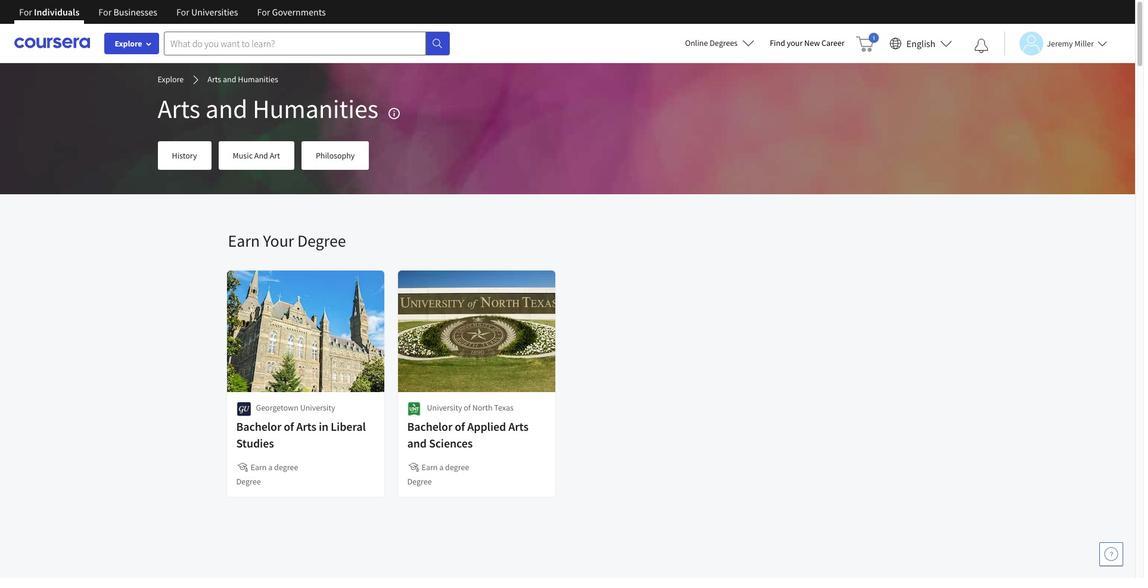 Task type: locate. For each thing, give the bounding box(es) containing it.
None search field
[[164, 31, 450, 55]]

find your new career
[[770, 38, 845, 48]]

of down georgetown university
[[284, 419, 294, 434]]

2 degree from the left
[[445, 462, 469, 473]]

and right explore link
[[223, 74, 236, 85]]

earn a degree down sciences
[[422, 462, 469, 473]]

a
[[268, 462, 273, 473], [439, 462, 444, 473]]

english
[[907, 37, 936, 49]]

liberal
[[331, 419, 366, 434]]

english button
[[885, 24, 957, 63]]

earn down sciences
[[422, 462, 438, 473]]

for universities
[[176, 6, 238, 18]]

0 vertical spatial explore
[[115, 38, 142, 49]]

for left 'universities'
[[176, 6, 189, 18]]

degree
[[274, 462, 298, 473], [445, 462, 469, 473]]

earn for bachelor of applied arts and sciences
[[422, 462, 438, 473]]

for businesses
[[99, 6, 157, 18]]

individuals
[[34, 6, 79, 18]]

degree down sciences
[[407, 476, 432, 487]]

university of north texas
[[427, 402, 514, 413]]

bachelor for studies
[[236, 419, 282, 434]]

degree down sciences
[[445, 462, 469, 473]]

1 bachelor from the left
[[236, 419, 282, 434]]

jeremy
[[1047, 38, 1073, 49]]

degree for and
[[407, 476, 432, 487]]

arts down texas
[[509, 419, 529, 434]]

earn down studies in the left of the page
[[251, 462, 267, 473]]

0 vertical spatial arts and humanities
[[208, 74, 278, 85]]

humanities down what do you want to learn? text box
[[238, 74, 278, 85]]

online
[[685, 38, 708, 48]]

georgetown university image
[[236, 402, 251, 417]]

degree
[[297, 230, 346, 252], [236, 476, 261, 487], [407, 476, 432, 487]]

history
[[172, 150, 197, 161]]

a down studies in the left of the page
[[268, 462, 273, 473]]

1 earn a degree from the left
[[251, 462, 298, 473]]

0 horizontal spatial a
[[268, 462, 273, 473]]

bachelor
[[236, 419, 282, 434], [407, 419, 453, 434]]

bachelor down university of north texas image
[[407, 419, 453, 434]]

1 horizontal spatial bachelor
[[407, 419, 453, 434]]

music and art
[[233, 150, 280, 161]]

and left sciences
[[407, 436, 427, 451]]

2 a from the left
[[439, 462, 444, 473]]

2 horizontal spatial degree
[[407, 476, 432, 487]]

degree for studies
[[274, 462, 298, 473]]

1 horizontal spatial degree
[[445, 462, 469, 473]]

1 horizontal spatial earn a degree
[[422, 462, 469, 473]]

explore inside dropdown button
[[115, 38, 142, 49]]

0 horizontal spatial earn a degree
[[251, 462, 298, 473]]

sciences
[[429, 436, 473, 451]]

for left governments
[[257, 6, 270, 18]]

3 for from the left
[[176, 6, 189, 18]]

georgetown
[[256, 402, 299, 413]]

bachelor inside bachelor of applied arts and sciences
[[407, 419, 453, 434]]

1 vertical spatial humanities
[[253, 92, 379, 125]]

show notifications image
[[975, 39, 989, 53]]

a down sciences
[[439, 462, 444, 473]]

for for businesses
[[99, 6, 112, 18]]

earn your degree carousel element
[[222, 194, 907, 538]]

for left 'businesses'
[[99, 6, 112, 18]]

philosophy link
[[302, 141, 369, 170]]

4 for from the left
[[257, 6, 270, 18]]

explore
[[115, 38, 142, 49], [158, 74, 184, 85]]

north
[[472, 402, 493, 413]]

bachelor of applied arts and sciences
[[407, 419, 529, 451]]

explore button
[[104, 33, 159, 54]]

1 horizontal spatial university
[[427, 402, 462, 413]]

for
[[19, 6, 32, 18], [99, 6, 112, 18], [176, 6, 189, 18], [257, 6, 270, 18]]

arts and humanities
[[208, 74, 278, 85], [158, 92, 379, 125]]

bachelor inside bachelor of arts in liberal studies
[[236, 419, 282, 434]]

philosophy
[[316, 150, 355, 161]]

university of north texas image
[[407, 402, 421, 417]]

help center image
[[1104, 547, 1119, 561]]

explore down the for businesses
[[115, 38, 142, 49]]

earn left your
[[228, 230, 260, 252]]

degree down bachelor of arts in liberal studies at left
[[274, 462, 298, 473]]

2 for from the left
[[99, 6, 112, 18]]

university up in
[[300, 402, 335, 413]]

arts left in
[[296, 419, 317, 434]]

georgetown university
[[256, 402, 335, 413]]

1 for from the left
[[19, 6, 32, 18]]

and
[[223, 74, 236, 85], [206, 92, 248, 125], [254, 150, 268, 161], [407, 436, 427, 451]]

degrees
[[710, 38, 738, 48]]

and left art
[[254, 150, 268, 161]]

bachelor for sciences
[[407, 419, 453, 434]]

humanities up philosophy "link"
[[253, 92, 379, 125]]

earn a degree for sciences
[[422, 462, 469, 473]]

1 horizontal spatial explore
[[158, 74, 184, 85]]

in
[[319, 419, 329, 434]]

music and art link
[[218, 141, 294, 170]]

1 a from the left
[[268, 462, 273, 473]]

2 earn a degree from the left
[[422, 462, 469, 473]]

0 horizontal spatial university
[[300, 402, 335, 413]]

bachelor up studies in the left of the page
[[236, 419, 282, 434]]

arts
[[208, 74, 221, 85], [158, 92, 200, 125], [296, 419, 317, 434], [509, 419, 529, 434]]

2 bachelor from the left
[[407, 419, 453, 434]]

of up sciences
[[455, 419, 465, 434]]

degree right your
[[297, 230, 346, 252]]

history link
[[158, 141, 211, 170]]

of for arts
[[284, 419, 294, 434]]

of inside bachelor of applied arts and sciences
[[455, 419, 465, 434]]

university
[[300, 402, 335, 413], [427, 402, 462, 413]]

of left north on the left bottom
[[464, 402, 471, 413]]

0 horizontal spatial bachelor
[[236, 419, 282, 434]]

of
[[464, 402, 471, 413], [284, 419, 294, 434], [455, 419, 465, 434]]

of inside bachelor of arts in liberal studies
[[284, 419, 294, 434]]

earn a degree down studies in the left of the page
[[251, 462, 298, 473]]

1 horizontal spatial a
[[439, 462, 444, 473]]

humanities
[[238, 74, 278, 85], [253, 92, 379, 125]]

earn your degree
[[228, 230, 346, 252]]

bachelor of arts in liberal studies
[[236, 419, 366, 451]]

0 horizontal spatial degree
[[236, 476, 261, 487]]

1 vertical spatial explore
[[158, 74, 184, 85]]

of for applied
[[455, 419, 465, 434]]

texas
[[494, 402, 514, 413]]

music
[[233, 150, 253, 161]]

1 vertical spatial arts and humanities
[[158, 92, 379, 125]]

applied
[[467, 419, 506, 434]]

coursera image
[[14, 34, 90, 53]]

of for north
[[464, 402, 471, 413]]

art
[[270, 150, 280, 161]]

0 horizontal spatial explore
[[115, 38, 142, 49]]

degree down studies in the left of the page
[[236, 476, 261, 487]]

earn a degree
[[251, 462, 298, 473], [422, 462, 469, 473]]

outlined info action image
[[387, 107, 401, 120]]

find your new career link
[[764, 36, 851, 51]]

explore down explore dropdown button
[[158, 74, 184, 85]]

1 degree from the left
[[274, 462, 298, 473]]

a for sciences
[[439, 462, 444, 473]]

for governments
[[257, 6, 326, 18]]

earn
[[228, 230, 260, 252], [251, 462, 267, 473], [422, 462, 438, 473]]

university right university of north texas image
[[427, 402, 462, 413]]

0 horizontal spatial degree
[[274, 462, 298, 473]]

for left individuals at the top left of page
[[19, 6, 32, 18]]



Task type: vqa. For each thing, say whether or not it's contained in the screenshot.
who
no



Task type: describe. For each thing, give the bounding box(es) containing it.
businesses
[[113, 6, 157, 18]]

1 university from the left
[[300, 402, 335, 413]]

a for studies
[[268, 462, 273, 473]]

arts right explore link
[[208, 74, 221, 85]]

online degrees button
[[676, 30, 764, 56]]

1 horizontal spatial degree
[[297, 230, 346, 252]]

and inside "link"
[[254, 150, 268, 161]]

0 vertical spatial humanities
[[238, 74, 278, 85]]

new
[[805, 38, 820, 48]]

explore link
[[158, 73, 184, 86]]

online degrees
[[685, 38, 738, 48]]

for for individuals
[[19, 6, 32, 18]]

earn for bachelor of arts in liberal studies
[[251, 462, 267, 473]]

jeremy miller button
[[1004, 31, 1107, 55]]

universities
[[191, 6, 238, 18]]

career
[[822, 38, 845, 48]]

degree for liberal
[[236, 476, 261, 487]]

arts down explore link
[[158, 92, 200, 125]]

miller
[[1075, 38, 1094, 49]]

for individuals
[[19, 6, 79, 18]]

and inside bachelor of applied arts and sciences
[[407, 436, 427, 451]]

for for governments
[[257, 6, 270, 18]]

jeremy miller
[[1047, 38, 1094, 49]]

banner navigation
[[10, 0, 335, 33]]

arts inside bachelor of applied arts and sciences
[[509, 419, 529, 434]]

What do you want to learn? text field
[[164, 31, 426, 55]]

for for universities
[[176, 6, 189, 18]]

2 university from the left
[[427, 402, 462, 413]]

your
[[263, 230, 294, 252]]

studies
[[236, 436, 274, 451]]

earn a degree for studies
[[251, 462, 298, 473]]

find
[[770, 38, 785, 48]]

shopping cart: 1 item image
[[857, 33, 879, 52]]

governments
[[272, 6, 326, 18]]

and up music
[[206, 92, 248, 125]]

arts inside bachelor of arts in liberal studies
[[296, 419, 317, 434]]

your
[[787, 38, 803, 48]]

degree for sciences
[[445, 462, 469, 473]]



